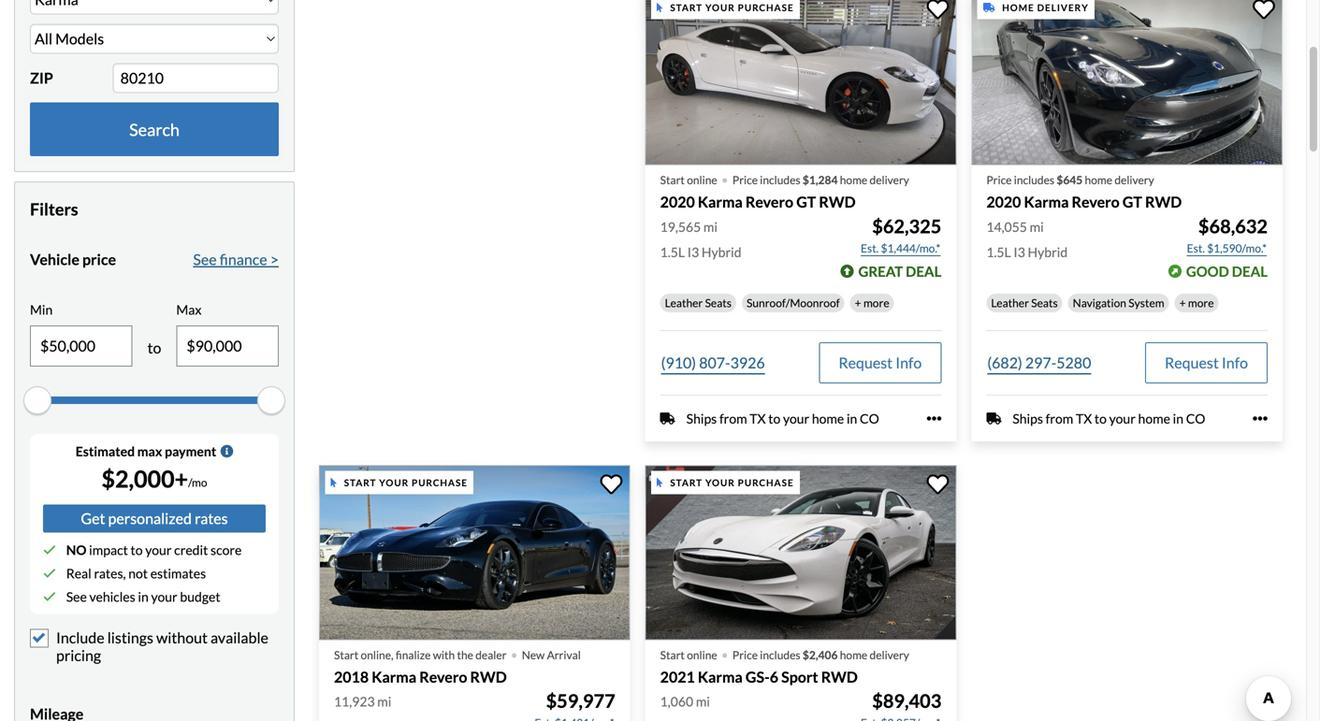 Task type: locate. For each thing, give the bounding box(es) containing it.
0 horizontal spatial est.
[[861, 241, 879, 255]]

includes left $1,284
[[760, 173, 800, 187]]

delivery right $645
[[1115, 173, 1154, 187]]

0 horizontal spatial leather seats
[[665, 296, 732, 310]]

2 from from the left
[[1046, 411, 1073, 426]]

mi inside 19,565 mi 1.5l i3 hybrid
[[703, 219, 718, 235]]

1 hybrid from the left
[[702, 244, 741, 260]]

online
[[687, 173, 717, 187], [687, 648, 717, 662]]

$1,284
[[803, 173, 838, 187]]

seats left navigation
[[1031, 296, 1058, 310]]

deal for $645
[[1232, 263, 1268, 280]]

leather seats up (910) 807-3926
[[665, 296, 732, 310]]

rwd inside start online, finalize with the dealer · new arrival 2018 karma revero rwd
[[470, 668, 507, 686]]

karma left gs- in the bottom right of the page
[[698, 668, 743, 686]]

in left ellipsis h image on the right bottom of the page
[[847, 411, 857, 426]]

est. $1,444/mo.* button
[[860, 239, 942, 258]]

2 co from the left
[[1186, 411, 1205, 426]]

+ for ·
[[855, 296, 861, 310]]

deal down $1,590/mo.*
[[1232, 263, 1268, 280]]

est. up great
[[861, 241, 879, 255]]

truck image for ·
[[660, 411, 675, 426]]

0 horizontal spatial more
[[864, 296, 889, 310]]

see left the finance
[[193, 250, 217, 269]]

info down great deal
[[896, 353, 922, 372]]

2 gt from the left
[[1123, 193, 1142, 211]]

request info button up ellipsis h image on the right bottom of the page
[[819, 342, 942, 383]]

in down not
[[138, 589, 149, 605]]

1 request info button from the left
[[819, 342, 942, 383]]

price inside start online · price includes $1,284 home delivery 2020 karma revero gt rwd
[[732, 173, 758, 187]]

hybrid down price includes $645 home delivery 2020 karma revero gt rwd
[[1028, 244, 1068, 260]]

check image
[[43, 544, 56, 557], [43, 567, 56, 580]]

/mo
[[188, 476, 207, 489]]

+ more for $645
[[1179, 296, 1214, 310]]

mi right 14,055 at top right
[[1030, 219, 1044, 235]]

1 horizontal spatial hybrid
[[1028, 244, 1068, 260]]

1 horizontal spatial request
[[1165, 353, 1219, 372]]

297-
[[1025, 353, 1057, 372]]

1 horizontal spatial tx
[[1076, 411, 1092, 426]]

karma
[[698, 193, 743, 211], [1024, 193, 1069, 211], [372, 668, 416, 686], [698, 668, 743, 686]]

deal down $1,444/mo.* in the right of the page
[[906, 263, 942, 280]]

in for $645
[[1173, 411, 1184, 426]]

delivery
[[870, 173, 909, 187], [1115, 173, 1154, 187], [870, 648, 909, 662]]

1 horizontal spatial more
[[1188, 296, 1214, 310]]

truck image for $645
[[986, 411, 1001, 426]]

19,565 mi 1.5l i3 hybrid
[[660, 219, 741, 260]]

leather for $645
[[991, 296, 1029, 310]]

co for ·
[[860, 411, 879, 426]]

0 horizontal spatial co
[[860, 411, 879, 426]]

1 horizontal spatial revero
[[746, 193, 793, 211]]

mi right '11,923'
[[377, 694, 391, 710]]

start your purchase
[[670, 2, 794, 13], [344, 477, 468, 488], [670, 477, 794, 488]]

1 1.5l from the left
[[660, 244, 685, 260]]

price for sport
[[732, 648, 758, 662]]

home inside start online · price includes $1,284 home delivery 2020 karma revero gt rwd
[[840, 173, 868, 187]]

2 ships from tx to your home in co from the left
[[1013, 411, 1205, 426]]

online up 2021
[[687, 648, 717, 662]]

price
[[732, 173, 758, 187], [986, 173, 1012, 187], [732, 648, 758, 662]]

2 horizontal spatial revero
[[1072, 193, 1120, 211]]

black 2018 karma revero rwd sedan rear-wheel drive 1-speed dual clutch image
[[319, 465, 630, 640]]

1 horizontal spatial 1.5l
[[986, 244, 1011, 260]]

1 est. from the left
[[861, 241, 879, 255]]

without
[[156, 629, 208, 647]]

+ for $645
[[1179, 296, 1186, 310]]

rwd inside price includes $645 home delivery 2020 karma revero gt rwd
[[1145, 193, 1182, 211]]

1.5l for ·
[[660, 244, 685, 260]]

hybrid inside 14,055 mi 1.5l i3 hybrid
[[1028, 244, 1068, 260]]

0 horizontal spatial +
[[855, 296, 861, 310]]

Min text field
[[31, 326, 132, 366]]

ships from tx to your home in co down 3926
[[686, 411, 879, 426]]

the
[[457, 648, 473, 662]]

ships from tx to your home in co for $645
[[1013, 411, 1205, 426]]

home delivery
[[1002, 2, 1089, 13]]

2 leather seats from the left
[[991, 296, 1058, 310]]

price up 14,055 at top right
[[986, 173, 1012, 187]]

1 gt from the left
[[796, 193, 816, 211]]

includes inside start online · price includes $1,284 home delivery 2020 karma revero gt rwd
[[760, 173, 800, 187]]

request info down good
[[1165, 353, 1248, 372]]

new
[[522, 648, 545, 662]]

navigation
[[1073, 296, 1126, 310]]

· inside start online · price includes $1,284 home delivery 2020 karma revero gt rwd
[[721, 161, 729, 195]]

2 request info from the left
[[1165, 353, 1248, 372]]

1 leather from the left
[[665, 296, 703, 310]]

· left gs- in the bottom right of the page
[[721, 637, 729, 670]]

1 horizontal spatial truck image
[[986, 411, 1001, 426]]

·
[[721, 161, 729, 195], [510, 637, 518, 670], [721, 637, 729, 670]]

mi right 1,060
[[696, 694, 710, 710]]

check image up check image
[[43, 567, 56, 580]]

includes inside start online · price includes $2,406 home delivery 2021 karma gs-6 sport rwd
[[760, 648, 800, 662]]

price inside start online · price includes $2,406 home delivery 2021 karma gs-6 sport rwd
[[732, 648, 758, 662]]

from
[[719, 411, 747, 426], [1046, 411, 1073, 426]]

2 request from the left
[[1165, 353, 1219, 372]]

delivery
[[1037, 2, 1089, 13]]

1 horizontal spatial + more
[[1179, 296, 1214, 310]]

pricing
[[56, 647, 101, 665]]

dealer
[[475, 648, 507, 662]]

from for ·
[[719, 411, 747, 426]]

1 tx from the left
[[750, 411, 766, 426]]

rates,
[[94, 565, 126, 581]]

request info for ·
[[839, 353, 922, 372]]

1 ships from the left
[[686, 411, 717, 426]]

your
[[705, 2, 735, 13], [783, 411, 809, 426], [1109, 411, 1136, 426], [379, 477, 409, 488], [705, 477, 735, 488], [145, 542, 172, 558], [151, 589, 177, 605]]

deal
[[906, 263, 942, 280], [1232, 263, 1268, 280]]

0 horizontal spatial info
[[896, 353, 922, 372]]

1 horizontal spatial leather
[[991, 296, 1029, 310]]

from down 5280
[[1046, 411, 1073, 426]]

1 more from the left
[[864, 296, 889, 310]]

check image left the no
[[43, 544, 56, 557]]

1 horizontal spatial info
[[1222, 353, 1248, 372]]

not
[[128, 565, 148, 581]]

includes left $645
[[1014, 173, 1054, 187]]

more down good
[[1188, 296, 1214, 310]]

leather seats for $645
[[991, 296, 1058, 310]]

0 horizontal spatial ships
[[686, 411, 717, 426]]

leather seats
[[665, 296, 732, 310], [991, 296, 1058, 310]]

0 horizontal spatial tx
[[750, 411, 766, 426]]

from down 3926
[[719, 411, 747, 426]]

+ more down great
[[855, 296, 889, 310]]

ships down the (682) 297-5280 button
[[1013, 411, 1043, 426]]

2 2020 from the left
[[986, 193, 1021, 211]]

$2,000+
[[101, 465, 188, 493]]

start your purchase for ·
[[670, 477, 794, 488]]

revero inside start online · price includes $1,284 home delivery 2020 karma revero gt rwd
[[746, 193, 793, 211]]

seats for $645
[[1031, 296, 1058, 310]]

tx down 5280
[[1076, 411, 1092, 426]]

0 horizontal spatial truck image
[[660, 411, 675, 426]]

online inside start online · price includes $1,284 home delivery 2020 karma revero gt rwd
[[687, 173, 717, 187]]

co left ellipsis h icon at the right of page
[[1186, 411, 1205, 426]]

hybrid inside 19,565 mi 1.5l i3 hybrid
[[702, 244, 741, 260]]

1 horizontal spatial gt
[[1123, 193, 1142, 211]]

1.5l inside 19,565 mi 1.5l i3 hybrid
[[660, 244, 685, 260]]

online up 19,565
[[687, 173, 717, 187]]

1 horizontal spatial est.
[[1187, 241, 1205, 255]]

revero inside start online, finalize with the dealer · new arrival 2018 karma revero rwd
[[419, 668, 467, 686]]

1 horizontal spatial in
[[847, 411, 857, 426]]

request info button for $645
[[1145, 342, 1268, 383]]

tx down 3926
[[750, 411, 766, 426]]

karma up 19,565 mi 1.5l i3 hybrid
[[698, 193, 743, 211]]

more
[[864, 296, 889, 310], [1188, 296, 1214, 310]]

1 info from the left
[[896, 353, 922, 372]]

1 vertical spatial see
[[66, 589, 87, 605]]

1 horizontal spatial request info button
[[1145, 342, 1268, 383]]

+ more down good
[[1179, 296, 1214, 310]]

include
[[56, 629, 104, 647]]

1 horizontal spatial see
[[193, 250, 217, 269]]

ZIP telephone field
[[113, 63, 279, 93]]

· up 19,565 mi 1.5l i3 hybrid
[[721, 161, 729, 195]]

11,923 mi
[[334, 694, 391, 710]]

i3
[[687, 244, 699, 260], [1014, 244, 1025, 260]]

1 + more from the left
[[855, 296, 889, 310]]

1.5l
[[660, 244, 685, 260], [986, 244, 1011, 260]]

karma down online,
[[372, 668, 416, 686]]

2 i3 from the left
[[1014, 244, 1025, 260]]

filters
[[30, 199, 78, 220]]

2 info from the left
[[1222, 353, 1248, 372]]

· inside start online · price includes $2,406 home delivery 2021 karma gs-6 sport rwd
[[721, 637, 729, 670]]

white 2021 karma gs-6 sport rwd sedan rear-wheel drive 1-speed automatic image
[[645, 465, 956, 640]]

request info button up ellipsis h icon at the right of page
[[1145, 342, 1268, 383]]

1 request from the left
[[839, 353, 893, 372]]

in
[[847, 411, 857, 426], [1173, 411, 1184, 426], [138, 589, 149, 605]]

· inside start online, finalize with the dealer · new arrival 2018 karma revero rwd
[[510, 637, 518, 670]]

0 horizontal spatial ships from tx to your home in co
[[686, 411, 879, 426]]

2 leather from the left
[[991, 296, 1029, 310]]

price up gs- in the bottom right of the page
[[732, 648, 758, 662]]

seats up 807-
[[705, 296, 732, 310]]

good
[[1186, 263, 1229, 280]]

1 leather seats from the left
[[665, 296, 732, 310]]

ellipsis h image
[[927, 411, 942, 426]]

0 horizontal spatial request
[[839, 353, 893, 372]]

seats for ·
[[705, 296, 732, 310]]

truck image down the (910)
[[660, 411, 675, 426]]

0 horizontal spatial gt
[[796, 193, 816, 211]]

ships from tx to your home in co down 5280
[[1013, 411, 1205, 426]]

request info down great
[[839, 353, 922, 372]]

(910) 807-3926 button
[[660, 342, 766, 383]]

0 horizontal spatial 2020
[[660, 193, 695, 211]]

leather up the (910)
[[665, 296, 703, 310]]

real rates, not estimates
[[66, 565, 206, 581]]

seats
[[705, 296, 732, 310], [1031, 296, 1058, 310]]

1 ships from tx to your home in co from the left
[[686, 411, 879, 426]]

1,060
[[660, 694, 693, 710]]

navigation system
[[1073, 296, 1164, 310]]

1.5l down 14,055 at top right
[[986, 244, 1011, 260]]

2 deal from the left
[[1232, 263, 1268, 280]]

$2,406
[[803, 648, 838, 662]]

mi right 19,565
[[703, 219, 718, 235]]

more for $645
[[1188, 296, 1214, 310]]

hybrid down start online · price includes $1,284 home delivery 2020 karma revero gt rwd
[[702, 244, 741, 260]]

14,055
[[986, 219, 1027, 235]]

0 vertical spatial see
[[193, 250, 217, 269]]

delivery inside start online · price includes $2,406 home delivery 2021 karma gs-6 sport rwd
[[870, 648, 909, 662]]

$1,444/mo.*
[[881, 241, 941, 255]]

+ more
[[855, 296, 889, 310], [1179, 296, 1214, 310]]

$645
[[1057, 173, 1083, 187]]

1 horizontal spatial 2020
[[986, 193, 1021, 211]]

info down good deal
[[1222, 353, 1248, 372]]

truck image
[[660, 411, 675, 426], [986, 411, 1001, 426]]

1 horizontal spatial leather seats
[[991, 296, 1058, 310]]

1 co from the left
[[860, 411, 879, 426]]

delivery up '$89,403'
[[870, 648, 909, 662]]

0 horizontal spatial 1.5l
[[660, 244, 685, 260]]

2018
[[334, 668, 369, 686]]

delivery inside price includes $645 home delivery 2020 karma revero gt rwd
[[1115, 173, 1154, 187]]

1 horizontal spatial i3
[[1014, 244, 1025, 260]]

finalize
[[396, 648, 431, 662]]

0 horizontal spatial + more
[[855, 296, 889, 310]]

in left ellipsis h icon at the right of page
[[1173, 411, 1184, 426]]

1 deal from the left
[[906, 263, 942, 280]]

2 est. from the left
[[1187, 241, 1205, 255]]

(910)
[[661, 353, 696, 372]]

ships for ·
[[686, 411, 717, 426]]

1.5l down 19,565
[[660, 244, 685, 260]]

+ down great
[[855, 296, 861, 310]]

0 horizontal spatial request info
[[839, 353, 922, 372]]

0 horizontal spatial hybrid
[[702, 244, 741, 260]]

2 1.5l from the left
[[986, 244, 1011, 260]]

hybrid for ·
[[702, 244, 741, 260]]

1 online from the top
[[687, 173, 717, 187]]

rwd
[[819, 193, 856, 211], [1145, 193, 1182, 211], [470, 668, 507, 686], [821, 668, 858, 686]]

1 i3 from the left
[[687, 244, 699, 260]]

tx
[[750, 411, 766, 426], [1076, 411, 1092, 426]]

1 seats from the left
[[705, 296, 732, 310]]

i3 inside 19,565 mi 1.5l i3 hybrid
[[687, 244, 699, 260]]

mi inside 14,055 mi 1.5l i3 hybrid
[[1030, 219, 1044, 235]]

2020 inside start online · price includes $1,284 home delivery 2020 karma revero gt rwd
[[660, 193, 695, 211]]

est. up good
[[1187, 241, 1205, 255]]

2 + from the left
[[1179, 296, 1186, 310]]

start online · price includes $1,284 home delivery 2020 karma revero gt rwd
[[660, 161, 909, 211]]

truck image down (682)
[[986, 411, 1001, 426]]

1 horizontal spatial ships from tx to your home in co
[[1013, 411, 1205, 426]]

1 2020 from the left
[[660, 193, 695, 211]]

2 truck image from the left
[[986, 411, 1001, 426]]

0 vertical spatial check image
[[43, 544, 56, 557]]

1 horizontal spatial seats
[[1031, 296, 1058, 310]]

includes
[[760, 173, 800, 187], [1014, 173, 1054, 187], [760, 648, 800, 662]]

revero
[[746, 193, 793, 211], [1072, 193, 1120, 211], [419, 668, 467, 686]]

karma down $645
[[1024, 193, 1069, 211]]

ships from tx to your home in co
[[686, 411, 879, 426], [1013, 411, 1205, 426]]

0 horizontal spatial i3
[[687, 244, 699, 260]]

leather up (682)
[[991, 296, 1029, 310]]

co left ellipsis h image on the right bottom of the page
[[860, 411, 879, 426]]

request
[[839, 353, 893, 372], [1165, 353, 1219, 372]]

2 online from the top
[[687, 648, 717, 662]]

vehicle price
[[30, 250, 116, 269]]

more down great
[[864, 296, 889, 310]]

2 seats from the left
[[1031, 296, 1058, 310]]

1 + from the left
[[855, 296, 861, 310]]

0 horizontal spatial seats
[[705, 296, 732, 310]]

min
[[30, 302, 53, 318]]

sport
[[781, 668, 818, 686]]

1 from from the left
[[719, 411, 747, 426]]

i3 down 19,565
[[687, 244, 699, 260]]

request info button
[[819, 342, 942, 383], [1145, 342, 1268, 383]]

vehicle
[[30, 250, 79, 269]]

leather seats up (682) 297-5280
[[991, 296, 1058, 310]]

hybrid for $645
[[1028, 244, 1068, 260]]

2020 up 19,565
[[660, 193, 695, 211]]

1 vertical spatial online
[[687, 648, 717, 662]]

2 hybrid from the left
[[1028, 244, 1068, 260]]

1 horizontal spatial deal
[[1232, 263, 1268, 280]]

2 + more from the left
[[1179, 296, 1214, 310]]

gt
[[796, 193, 816, 211], [1123, 193, 1142, 211]]

borrego black 2020 karma revero gt rwd sedan rear-wheel drive 1-speed automatic image
[[971, 0, 1283, 165]]

1 request info from the left
[[839, 353, 922, 372]]

0 horizontal spatial from
[[719, 411, 747, 426]]

+
[[855, 296, 861, 310], [1179, 296, 1186, 310]]

start inside start online · price includes $2,406 home delivery 2021 karma gs-6 sport rwd
[[660, 648, 685, 662]]

price inside price includes $645 home delivery 2020 karma revero gt rwd
[[986, 173, 1012, 187]]

i3 down 14,055 at top right
[[1014, 244, 1025, 260]]

+ right system
[[1179, 296, 1186, 310]]

$89,403
[[872, 690, 942, 713]]

start inside start online · price includes $1,284 home delivery 2020 karma revero gt rwd
[[660, 173, 685, 187]]

2 check image from the top
[[43, 567, 56, 580]]

0 horizontal spatial revero
[[419, 668, 467, 686]]

request down great
[[839, 353, 893, 372]]

2020
[[660, 193, 695, 211], [986, 193, 1021, 211]]

i3 inside 14,055 mi 1.5l i3 hybrid
[[1014, 244, 1025, 260]]

request info
[[839, 353, 922, 372], [1165, 353, 1248, 372]]

request for $645
[[1165, 353, 1219, 372]]

0 horizontal spatial deal
[[906, 263, 942, 280]]

mi for 19,565
[[703, 219, 718, 235]]

request down good
[[1165, 353, 1219, 372]]

· for 2021
[[721, 637, 729, 670]]

1 horizontal spatial +
[[1179, 296, 1186, 310]]

1 horizontal spatial from
[[1046, 411, 1073, 426]]

0 horizontal spatial see
[[66, 589, 87, 605]]

delivery inside start online · price includes $1,284 home delivery 2020 karma revero gt rwd
[[870, 173, 909, 187]]

6
[[770, 668, 778, 686]]

est. for $645
[[1187, 241, 1205, 255]]

1 horizontal spatial co
[[1186, 411, 1205, 426]]

vehicles
[[89, 589, 135, 605]]

est. inside $62,325 est. $1,444/mo.*
[[861, 241, 879, 255]]

2020 up 14,055 at top right
[[986, 193, 1021, 211]]

online inside start online · price includes $2,406 home delivery 2021 karma gs-6 sport rwd
[[687, 648, 717, 662]]

2 more from the left
[[1188, 296, 1214, 310]]

0 horizontal spatial request info button
[[819, 342, 942, 383]]

mouse pointer image for ·
[[657, 478, 663, 487]]

great
[[858, 263, 903, 280]]

tx for $645
[[1076, 411, 1092, 426]]

estimated
[[76, 443, 135, 459]]

see down "real"
[[66, 589, 87, 605]]

delivery up '$62,325'
[[870, 173, 909, 187]]

ships down (910) 807-3926 button at the right of page
[[686, 411, 717, 426]]

1 horizontal spatial ships
[[1013, 411, 1043, 426]]

1 truck image from the left
[[660, 411, 675, 426]]

includes up the 6
[[760, 648, 800, 662]]

2 ships from the left
[[1013, 411, 1043, 426]]

· left new
[[510, 637, 518, 670]]

request for ·
[[839, 353, 893, 372]]

>
[[270, 250, 279, 269]]

includes for sport
[[760, 648, 800, 662]]

1 vertical spatial check image
[[43, 567, 56, 580]]

2 tx from the left
[[1076, 411, 1092, 426]]

mi for 1,060
[[696, 694, 710, 710]]

2 request info button from the left
[[1145, 342, 1268, 383]]

info
[[896, 353, 922, 372], [1222, 353, 1248, 372]]

karma inside start online · price includes $2,406 home delivery 2021 karma gs-6 sport rwd
[[698, 668, 743, 686]]

0 horizontal spatial leather
[[665, 296, 703, 310]]

ships for $645
[[1013, 411, 1043, 426]]

3926
[[730, 353, 765, 372]]

mouse pointer image
[[657, 3, 663, 12], [331, 478, 337, 487], [657, 478, 663, 487]]

0 vertical spatial online
[[687, 173, 717, 187]]

1 horizontal spatial request info
[[1165, 353, 1248, 372]]

price up 19,565 mi 1.5l i3 hybrid
[[732, 173, 758, 187]]

Max text field
[[177, 326, 278, 366]]

1.5l inside 14,055 mi 1.5l i3 hybrid
[[986, 244, 1011, 260]]

2 horizontal spatial in
[[1173, 411, 1184, 426]]

est. inside $68,632 est. $1,590/mo.*
[[1187, 241, 1205, 255]]



Task type: describe. For each thing, give the bounding box(es) containing it.
$1,590/mo.*
[[1207, 241, 1267, 255]]

max
[[176, 302, 202, 318]]

deal for ·
[[906, 263, 942, 280]]

(682) 297-5280
[[987, 353, 1091, 372]]

see vehicles in your budget
[[66, 589, 220, 605]]

personalized
[[108, 509, 192, 528]]

karma inside start online · price includes $1,284 home delivery 2020 karma revero gt rwd
[[698, 193, 743, 211]]

listings
[[107, 629, 153, 647]]

include listings without available pricing
[[56, 629, 268, 665]]

leather for ·
[[665, 296, 703, 310]]

gs-
[[746, 668, 770, 686]]

online for 2020
[[687, 173, 717, 187]]

purchase for ·
[[738, 477, 794, 488]]

home inside start online · price includes $2,406 home delivery 2021 karma gs-6 sport rwd
[[840, 648, 868, 662]]

score
[[211, 542, 242, 558]]

online,
[[361, 648, 393, 662]]

with
[[433, 648, 455, 662]]

1.5l for $645
[[986, 244, 1011, 260]]

estimated max payment
[[76, 443, 216, 459]]

i3 for ·
[[687, 244, 699, 260]]

payment
[[165, 443, 216, 459]]

real
[[66, 565, 91, 581]]

karma inside start online, finalize with the dealer · new arrival 2018 karma revero rwd
[[372, 668, 416, 686]]

19,565
[[660, 219, 701, 235]]

zip
[[30, 69, 53, 87]]

estimates
[[150, 565, 206, 581]]

purchase for finalize
[[412, 477, 468, 488]]

search
[[129, 119, 180, 140]]

no impact to your credit score
[[66, 542, 242, 558]]

see for see vehicles in your budget
[[66, 589, 87, 605]]

delivery for sport
[[870, 648, 909, 662]]

14,055 mi 1.5l i3 hybrid
[[986, 219, 1068, 260]]

surf white 2020 karma revero gt rwd sedan rear-wheel drive 1-speed automatic image
[[645, 0, 956, 165]]

impact
[[89, 542, 128, 558]]

start inside start online, finalize with the dealer · new arrival 2018 karma revero rwd
[[334, 648, 359, 662]]

(910) 807-3926
[[661, 353, 765, 372]]

ellipsis h image
[[1253, 411, 1268, 426]]

more for ·
[[864, 296, 889, 310]]

get personalized rates button
[[43, 505, 266, 533]]

rwd inside start online · price includes $1,284 home delivery 2020 karma revero gt rwd
[[819, 193, 856, 211]]

co for $645
[[1186, 411, 1205, 426]]

check image
[[43, 590, 56, 604]]

gt inside price includes $645 home delivery 2020 karma revero gt rwd
[[1123, 193, 1142, 211]]

i3 for $645
[[1014, 244, 1025, 260]]

tx for ·
[[750, 411, 766, 426]]

see for see finance >
[[193, 250, 217, 269]]

2021
[[660, 668, 695, 686]]

price
[[82, 250, 116, 269]]

mi for 11,923
[[377, 694, 391, 710]]

see finance > link
[[193, 248, 279, 271]]

(682)
[[987, 353, 1022, 372]]

1,060 mi
[[660, 694, 710, 710]]

revero inside price includes $645 home delivery 2020 karma revero gt rwd
[[1072, 193, 1120, 211]]

home inside price includes $645 home delivery 2020 karma revero gt rwd
[[1085, 173, 1112, 187]]

get
[[81, 509, 105, 528]]

info for $645
[[1222, 353, 1248, 372]]

info circle image
[[220, 445, 233, 458]]

11,923
[[334, 694, 375, 710]]

0 horizontal spatial in
[[138, 589, 149, 605]]

in for ·
[[847, 411, 857, 426]]

from for $645
[[1046, 411, 1073, 426]]

max
[[137, 443, 162, 459]]

price for rwd
[[732, 173, 758, 187]]

available
[[211, 629, 268, 647]]

start online · price includes $2,406 home delivery 2021 karma gs-6 sport rwd
[[660, 637, 909, 686]]

mi for 14,055
[[1030, 219, 1044, 235]]

request info for $645
[[1165, 353, 1248, 372]]

2020 inside price includes $645 home delivery 2020 karma revero gt rwd
[[986, 193, 1021, 211]]

includes inside price includes $645 home delivery 2020 karma revero gt rwd
[[1014, 173, 1054, 187]]

search button
[[30, 102, 279, 156]]

no
[[66, 542, 87, 558]]

· for 2020
[[721, 161, 729, 195]]

(682) 297-5280 button
[[986, 342, 1092, 383]]

delivery for rwd
[[870, 173, 909, 187]]

ships from tx to your home in co for ·
[[686, 411, 879, 426]]

$2,000+ /mo
[[101, 465, 207, 493]]

truck image
[[983, 3, 995, 12]]

rwd inside start online · price includes $2,406 home delivery 2021 karma gs-6 sport rwd
[[821, 668, 858, 686]]

good deal
[[1186, 263, 1268, 280]]

start online, finalize with the dealer · new arrival 2018 karma revero rwd
[[334, 637, 581, 686]]

gt inside start online · price includes $1,284 home delivery 2020 karma revero gt rwd
[[796, 193, 816, 211]]

1 check image from the top
[[43, 544, 56, 557]]

finance
[[220, 250, 267, 269]]

est. $1,590/mo.* button
[[1186, 239, 1268, 258]]

see finance >
[[193, 250, 279, 269]]

system
[[1129, 296, 1164, 310]]

arrival
[[547, 648, 581, 662]]

price includes $645 home delivery 2020 karma revero gt rwd
[[986, 173, 1182, 211]]

info for ·
[[896, 353, 922, 372]]

sunroof/moonroof
[[747, 296, 840, 310]]

$59,977
[[546, 690, 615, 713]]

online for 2021
[[687, 648, 717, 662]]

5280
[[1057, 353, 1091, 372]]

great deal
[[858, 263, 942, 280]]

leather seats for ·
[[665, 296, 732, 310]]

karma inside price includes $645 home delivery 2020 karma revero gt rwd
[[1024, 193, 1069, 211]]

rates
[[195, 509, 228, 528]]

$68,632 est. $1,590/mo.*
[[1187, 215, 1268, 255]]

+ more for ·
[[855, 296, 889, 310]]

mouse pointer image for finalize
[[331, 478, 337, 487]]

$62,325 est. $1,444/mo.*
[[861, 215, 942, 255]]

credit
[[174, 542, 208, 558]]

request info button for ·
[[819, 342, 942, 383]]

$62,325
[[872, 215, 942, 237]]

budget
[[180, 589, 220, 605]]

$68,632
[[1198, 215, 1268, 237]]

807-
[[699, 353, 730, 372]]

start your purchase for finalize
[[344, 477, 468, 488]]

home
[[1002, 2, 1034, 13]]

includes for rwd
[[760, 173, 800, 187]]

get personalized rates
[[81, 509, 228, 528]]

est. for ·
[[861, 241, 879, 255]]



Task type: vqa. For each thing, say whether or not it's contained in the screenshot.
leftmost Leather Seats
yes



